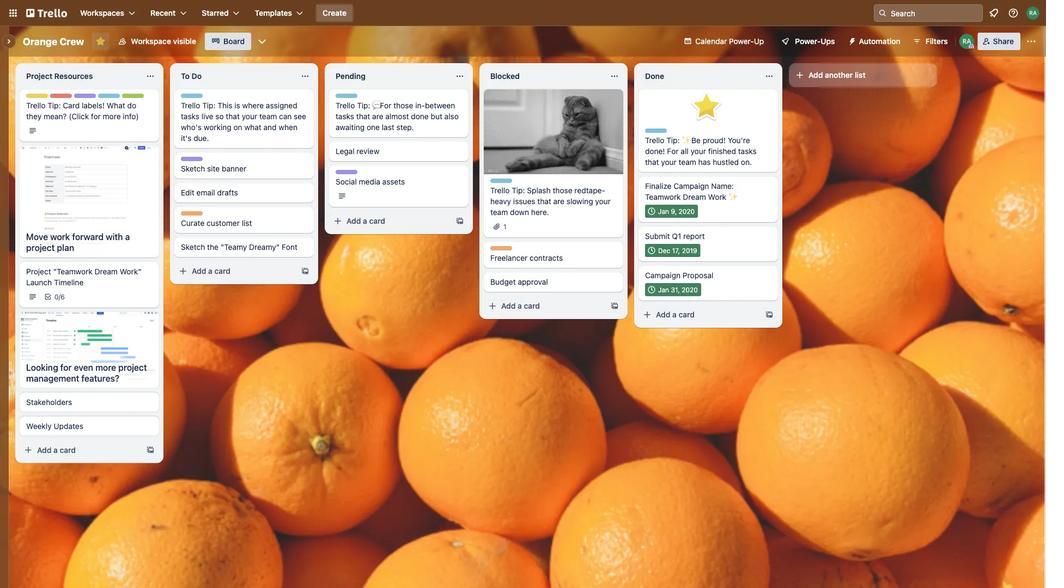 Task type: describe. For each thing, give the bounding box(es) containing it.
✨ inside trello tip trello tip: ✨ be proud! you're done! for all your finished tasks that your team has hustled on.
[[682, 136, 690, 145]]

color: sky, title: "trello tip" element for trello tip: ✨ be proud! you're done! for all your finished tasks that your team has hustled on.
[[646, 129, 675, 137]]

Pending text field
[[329, 68, 449, 85]]

recent
[[151, 8, 176, 17]]

blocked
[[491, 72, 520, 81]]

assets
[[383, 177, 405, 186]]

orange
[[23, 35, 57, 47]]

star or unstar board image
[[95, 36, 106, 47]]

add a card button for trello tip: this is where assigned tasks live so that your team can see who's working on what and when it's due.
[[174, 263, 297, 280]]

Dec 17, 2019 checkbox
[[646, 244, 701, 257]]

Blocked text field
[[484, 68, 604, 85]]

work"
[[120, 267, 142, 276]]

proposal
[[683, 271, 714, 280]]

create from template… image for blocked
[[611, 302, 619, 311]]

more inside looking for even more project management features?
[[95, 363, 116, 373]]

color: red, title: "priority" element
[[50, 94, 73, 102]]

where
[[242, 101, 264, 110]]

workspace visible
[[131, 37, 196, 46]]

"teamwork
[[53, 267, 93, 276]]

looking
[[26, 363, 58, 373]]

freelancer
[[491, 254, 528, 263]]

ruby anderson (rubyanderson7) image
[[960, 34, 975, 49]]

project inside looking for even more project management features?
[[118, 363, 147, 373]]

starred
[[202, 8, 229, 17]]

list for add another list
[[855, 71, 866, 80]]

proud!
[[703, 136, 726, 145]]

are for almost
[[372, 112, 384, 121]]

project for project resources
[[26, 72, 52, 81]]

legal
[[336, 147, 355, 156]]

trello tip trello tip: ✨ be proud! you're done! for all your finished tasks that your team has hustled on.
[[646, 129, 757, 167]]

features?
[[81, 374, 119, 384]]

add for done
[[656, 311, 671, 320]]

(click
[[69, 112, 89, 121]]

weekly updates link
[[26, 421, 153, 432]]

your inside trello tip trello tip: splash those redtape- heavy issues that are slowing your team down here.
[[596, 197, 611, 206]]

trello tip trello tip: splash those redtape- heavy issues that are slowing your team down here.
[[491, 179, 611, 217]]

see
[[294, 112, 306, 121]]

calendar power-up link
[[677, 33, 771, 50]]

finalize
[[646, 182, 672, 191]]

when
[[279, 123, 298, 132]]

add for pending
[[347, 217, 361, 226]]

a for done
[[673, 311, 677, 320]]

info)
[[123, 112, 139, 121]]

for inside trello tip: card labels! what do they mean? (click for more info)
[[91, 112, 101, 121]]

tip for trello tip: 💬for those in-between tasks that are almost done but also awaiting one last step.
[[355, 94, 365, 102]]

primary element
[[0, 0, 1047, 26]]

but
[[431, 112, 443, 121]]

submit q1 report
[[646, 232, 705, 241]]

jan for finalize
[[659, 208, 670, 215]]

jan 31, 2020
[[659, 286, 698, 294]]

be
[[692, 136, 701, 145]]

team for where
[[260, 112, 277, 121]]

trello inside trello tip: card labels! what do they mean? (click for more info)
[[26, 101, 45, 110]]

1 vertical spatial campaign
[[646, 271, 681, 280]]

media
[[359, 177, 380, 186]]

Jan 9, 2020 checkbox
[[646, 205, 699, 218]]

design team social media assets
[[336, 171, 405, 186]]

project resources
[[26, 72, 93, 81]]

in-
[[416, 101, 425, 110]]

timeline
[[54, 278, 84, 287]]

launch
[[26, 278, 52, 287]]

on.
[[741, 158, 752, 167]]

tip for trello tip: ✨ be proud! you're done! for all your finished tasks that your team has hustled on.
[[665, 129, 675, 137]]

automation button
[[844, 33, 908, 50]]

calendar
[[696, 37, 727, 46]]

search image
[[879, 9, 888, 17]]

templates
[[255, 8, 292, 17]]

a for project resources
[[53, 446, 58, 455]]

sm image
[[844, 33, 860, 48]]

open information menu image
[[1009, 8, 1020, 19]]

it's
[[181, 134, 192, 143]]

filters button
[[910, 33, 952, 50]]

sketch the "teamy dreamy" font
[[181, 243, 298, 252]]

add a card button for trello tip: card labels! what do they mean? (click for more info)
[[20, 442, 142, 459]]

done
[[411, 112, 429, 121]]

work
[[709, 193, 727, 202]]

color: orange, title: "one more step" element for freelancer
[[491, 246, 513, 251]]

project inside move work forward with a project plan
[[26, 243, 55, 253]]

star image
[[690, 89, 725, 124]]

last
[[382, 123, 395, 132]]

dec
[[659, 247, 671, 255]]

create from template… image
[[146, 446, 155, 455]]

you're
[[728, 136, 751, 145]]

are for slowing
[[554, 197, 565, 206]]

card for trello tip: this is where assigned tasks live so that your team can see who's working on what and when it's due.
[[215, 267, 231, 276]]

hustled
[[713, 158, 739, 167]]

dream inside finalize campaign name: teamwork dream work ✨
[[683, 193, 707, 202]]

design for sketch
[[181, 158, 203, 165]]

share button
[[979, 33, 1021, 50]]

move work forward with a project plan link
[[20, 227, 159, 258]]

power- inside power-ups button
[[796, 37, 821, 46]]

To Do text field
[[174, 68, 294, 85]]

pending
[[336, 72, 366, 81]]

0 horizontal spatial design
[[74, 94, 96, 102]]

this
[[218, 101, 233, 110]]

add a card button down jan 31, 2020
[[639, 306, 761, 324]]

trello tip: ✨ be proud! you're done! for all your finished tasks that your team has hustled on. link
[[646, 135, 772, 168]]

create from template… image for done
[[765, 311, 774, 320]]

heavy
[[491, 197, 511, 206]]

add for to do
[[192, 267, 206, 276]]

step.
[[397, 123, 414, 132]]

your down be
[[691, 147, 707, 156]]

for
[[668, 147, 679, 156]]

to
[[181, 72, 190, 81]]

trello tip trello tip: 💬for those in-between tasks that are almost done but also awaiting one last step.
[[336, 94, 459, 132]]

this member is an admin of this board. image
[[970, 44, 975, 49]]

add a card for trello tip: card labels! what do they mean? (click for more info)
[[37, 446, 76, 455]]

create from template… image for to do
[[301, 267, 310, 276]]

forward
[[72, 232, 104, 242]]

review
[[357, 147, 380, 156]]

/
[[59, 293, 61, 301]]

design for social
[[336, 171, 358, 178]]

they
[[26, 112, 42, 121]]

that inside trello tip trello tip: this is where assigned tasks live so that your team can see who's working on what and when it's due.
[[226, 112, 240, 121]]

weekly
[[26, 422, 52, 431]]

tip: for trello tip: this is where assigned tasks live so that your team can see who's working on what and when it's due.
[[202, 101, 216, 110]]

font
[[282, 243, 298, 252]]

submit
[[646, 232, 670, 241]]

those for almost
[[394, 101, 414, 110]]

campaign inside finalize campaign name: teamwork dream work ✨
[[674, 182, 710, 191]]

a inside move work forward with a project plan
[[125, 232, 130, 242]]

edit email drafts
[[181, 188, 238, 197]]

email
[[197, 188, 215, 197]]

stakeholders link
[[26, 397, 153, 408]]

looking for even more project management features? link
[[20, 358, 159, 389]]

another
[[826, 71, 853, 80]]

tasks for live
[[181, 112, 200, 121]]

contracts
[[530, 254, 563, 263]]

card down jan 31, 2020
[[679, 311, 695, 320]]

color: sky, title: "trello tip" element for trello tip: 💬for those in-between tasks that are almost done but also awaiting one last step.
[[336, 94, 365, 102]]

2 sketch from the top
[[181, 243, 205, 252]]

move work forward with a project plan
[[26, 232, 130, 253]]

team for social
[[359, 171, 376, 178]]

budget approval link
[[491, 277, 617, 288]]

that inside trello tip trello tip: ✨ be proud! you're done! for all your finished tasks that your team has hustled on.
[[646, 158, 659, 167]]

a for to do
[[208, 267, 213, 276]]

edit
[[181, 188, 195, 197]]

and
[[264, 123, 277, 132]]

what
[[107, 101, 125, 110]]

share
[[994, 37, 1015, 46]]

visible
[[173, 37, 196, 46]]

0 vertical spatial color: purple, title: "design team" element
[[74, 94, 115, 102]]

trello tip: card labels! what do they mean? (click for more info) link
[[26, 100, 153, 122]]



Task type: vqa. For each thing, say whether or not it's contained in the screenshot.
"LAUNCH"
yes



Task type: locate. For each thing, give the bounding box(es) containing it.
due.
[[194, 134, 209, 143]]

tasks inside trello tip trello tip: 💬for those in-between tasks that are almost done but also awaiting one last step.
[[336, 112, 354, 121]]

1 vertical spatial are
[[554, 197, 565, 206]]

add a card down the
[[192, 267, 231, 276]]

move
[[26, 232, 48, 242]]

a down media
[[363, 217, 367, 226]]

a down budget approval
[[518, 302, 522, 311]]

budget
[[491, 278, 516, 287]]

color: orange, title: "one more step" element
[[181, 212, 203, 216], [491, 246, 513, 251]]

tip: up the issues
[[512, 186, 525, 195]]

"teamy
[[221, 243, 247, 252]]

add down jan 31, 2020 option
[[656, 311, 671, 320]]

tip inside trello tip trello tip: ✨ be proud! you're done! for all your finished tasks that your team has hustled on.
[[665, 129, 675, 137]]

1 horizontal spatial color: orange, title: "one more step" element
[[491, 246, 513, 251]]

team inside design team sketch site banner
[[205, 158, 222, 165]]

teamwork
[[646, 193, 681, 202]]

that inside trello tip trello tip: splash those redtape- heavy issues that are slowing your team down here.
[[538, 197, 552, 206]]

tip: inside trello tip trello tip: splash those redtape- heavy issues that are slowing your team down here.
[[512, 186, 525, 195]]

2 horizontal spatial team
[[679, 158, 697, 167]]

assigned
[[266, 101, 298, 110]]

weekly updates
[[26, 422, 83, 431]]

tip: inside trello tip: card labels! what do they mean? (click for more info)
[[48, 101, 61, 110]]

add a card down 31,
[[656, 311, 695, 320]]

0 notifications image
[[988, 7, 1001, 20]]

1 vertical spatial for
[[60, 363, 72, 373]]

card down approval
[[524, 302, 540, 311]]

0 horizontal spatial team
[[260, 112, 277, 121]]

color: sky, title: "trello tip" element for trello tip: splash those redtape- heavy issues that are slowing your team down here.
[[491, 179, 520, 187]]

a right with
[[125, 232, 130, 242]]

ups
[[821, 37, 836, 46]]

are inside trello tip trello tip: 💬for those in-between tasks that are almost done but also awaiting one last step.
[[372, 112, 384, 121]]

team left halp
[[98, 94, 115, 102]]

0 horizontal spatial are
[[372, 112, 384, 121]]

team inside trello tip trello tip: splash those redtape- heavy issues that are slowing your team down here.
[[491, 208, 508, 217]]

1 vertical spatial those
[[553, 186, 573, 195]]

card down the
[[215, 267, 231, 276]]

1 vertical spatial team
[[205, 158, 222, 165]]

project up "features?"
[[118, 363, 147, 373]]

edit email drafts link
[[181, 188, 308, 198]]

sketch the "teamy dreamy" font link
[[181, 242, 308, 253]]

2 horizontal spatial team
[[359, 171, 376, 178]]

your down for
[[662, 158, 677, 167]]

slowing
[[567, 197, 594, 206]]

those for slowing
[[553, 186, 573, 195]]

2020 for campaign
[[679, 208, 695, 215]]

workspaces button
[[74, 4, 142, 22]]

color: sky, title: "trello tip" element
[[98, 94, 127, 102], [181, 94, 210, 102], [336, 94, 365, 102], [646, 129, 675, 137], [491, 179, 520, 187]]

2020 right 31,
[[682, 286, 698, 294]]

splash
[[527, 186, 551, 195]]

list right another
[[855, 71, 866, 80]]

add for project resources
[[37, 446, 52, 455]]

add a card for trello tip: 💬for those in-between tasks that are almost done but also awaiting one last step.
[[347, 217, 386, 226]]

jan inside option
[[659, 286, 670, 294]]

project up launch
[[26, 267, 51, 276]]

2 horizontal spatial tasks
[[739, 147, 757, 156]]

dream inside project "teamwork dream work" launch timeline
[[95, 267, 118, 276]]

0
[[55, 293, 59, 301]]

1 horizontal spatial design
[[181, 158, 203, 165]]

0 horizontal spatial team
[[98, 94, 115, 102]]

filters
[[926, 37, 949, 46]]

even
[[74, 363, 93, 373]]

orange crew
[[23, 35, 84, 47]]

0 vertical spatial design
[[74, 94, 96, 102]]

0 vertical spatial 2020
[[679, 208, 695, 215]]

tasks inside trello tip trello tip: this is where assigned tasks live so that your team can see who's working on what and when it's due.
[[181, 112, 200, 121]]

2020 inside checkbox
[[679, 208, 695, 215]]

trello tip halp
[[98, 94, 137, 102]]

are left slowing
[[554, 197, 565, 206]]

a down the
[[208, 267, 213, 276]]

tasks
[[181, 112, 200, 121], [336, 112, 354, 121], [739, 147, 757, 156]]

finalize campaign name: teamwork dream work ✨ link
[[646, 181, 772, 203]]

color: yellow, title: "copy request" element
[[26, 94, 48, 98]]

trello tip: splash those redtape- heavy issues that are slowing your team down here. link
[[491, 185, 617, 218]]

a for pending
[[363, 217, 367, 226]]

0 vertical spatial more
[[103, 112, 121, 121]]

power-ups
[[796, 37, 836, 46]]

0 horizontal spatial color: purple, title: "design team" element
[[74, 94, 115, 102]]

1 project from the top
[[26, 72, 52, 81]]

0 vertical spatial team
[[260, 112, 277, 121]]

what
[[245, 123, 262, 132]]

team inside trello tip trello tip: ✨ be proud! you're done! for all your finished tasks that your team has hustled on.
[[679, 158, 697, 167]]

tasks up 'who's'
[[181, 112, 200, 121]]

1 vertical spatial sketch
[[181, 243, 205, 252]]

add another list button
[[789, 63, 938, 87]]

starred button
[[195, 4, 246, 22]]

team left banner
[[205, 158, 222, 165]]

1 vertical spatial more
[[95, 363, 116, 373]]

jan for campaign
[[659, 286, 670, 294]]

list for curate customer list
[[242, 219, 252, 228]]

tip inside trello tip trello tip: splash those redtape- heavy issues that are slowing your team down here.
[[510, 179, 520, 187]]

1 horizontal spatial those
[[553, 186, 573, 195]]

team down heavy
[[491, 208, 508, 217]]

color: orange, title: "one more step" element up curate
[[181, 212, 203, 216]]

1 horizontal spatial are
[[554, 197, 565, 206]]

a down 31,
[[673, 311, 677, 320]]

work
[[50, 232, 70, 242]]

do
[[192, 72, 202, 81]]

2 vertical spatial team
[[491, 208, 508, 217]]

add a card for trello tip: this is where assigned tasks live so that your team can see who's working on what and when it's due.
[[192, 267, 231, 276]]

team inside design team social media assets
[[359, 171, 376, 178]]

for inside looking for even more project management features?
[[60, 363, 72, 373]]

jan inside checkbox
[[659, 208, 670, 215]]

0 vertical spatial project
[[26, 72, 52, 81]]

list right customer at the left top
[[242, 219, 252, 228]]

your
[[242, 112, 257, 121], [691, 147, 707, 156], [662, 158, 677, 167], [596, 197, 611, 206]]

mean?
[[44, 112, 67, 121]]

more up "features?"
[[95, 363, 116, 373]]

0 / 6
[[55, 293, 65, 301]]

add down social
[[347, 217, 361, 226]]

2 horizontal spatial design
[[336, 171, 358, 178]]

those inside trello tip trello tip: 💬for those in-between tasks that are almost done but also awaiting one last step.
[[394, 101, 414, 110]]

create
[[323, 8, 347, 17]]

0 horizontal spatial project
[[26, 243, 55, 253]]

team up the "and"
[[260, 112, 277, 121]]

2 project from the top
[[26, 267, 51, 276]]

dream left work
[[683, 193, 707, 202]]

up
[[754, 37, 765, 46]]

add a card button down "teamy on the top of the page
[[174, 263, 297, 280]]

your inside trello tip trello tip: this is where assigned tasks live so that your team can see who's working on what and when it's due.
[[242, 112, 257, 121]]

add a card down budget approval
[[502, 302, 540, 311]]

0 horizontal spatial tasks
[[181, 112, 200, 121]]

that down is
[[226, 112, 240, 121]]

templates button
[[248, 4, 310, 22]]

0 vertical spatial for
[[91, 112, 101, 121]]

sketch left site
[[181, 164, 205, 173]]

add down 'weekly'
[[37, 446, 52, 455]]

trello tip trello tip: this is where assigned tasks live so that your team can see who's working on what and when it's due.
[[181, 94, 306, 143]]

1 vertical spatial team
[[679, 158, 697, 167]]

color: sky, title: "trello tip" element for trello tip: this is where assigned tasks live so that your team can see who's working on what and when it's due.
[[181, 94, 210, 102]]

jan left 9, in the right top of the page
[[659, 208, 670, 215]]

that inside trello tip trello tip: 💬for those in-between tasks that are almost done but also awaiting one last step.
[[356, 112, 370, 121]]

0 vertical spatial dream
[[683, 193, 707, 202]]

add a card down the weekly updates
[[37, 446, 76, 455]]

social
[[336, 177, 357, 186]]

1 horizontal spatial project
[[118, 363, 147, 373]]

1 horizontal spatial ✨
[[729, 193, 737, 202]]

power- inside calendar power-up link
[[730, 37, 754, 46]]

1 vertical spatial design
[[181, 158, 203, 165]]

that up the one
[[356, 112, 370, 121]]

with
[[106, 232, 123, 242]]

add down budget
[[502, 302, 516, 311]]

a down the weekly updates
[[53, 446, 58, 455]]

✨ left be
[[682, 136, 690, 145]]

add another list
[[809, 71, 866, 80]]

0 horizontal spatial list
[[242, 219, 252, 228]]

board
[[224, 37, 245, 46]]

Board name text field
[[17, 33, 90, 50]]

1 horizontal spatial team
[[205, 158, 222, 165]]

2 horizontal spatial color: purple, title: "design team" element
[[336, 170, 376, 178]]

2 power- from the left
[[796, 37, 821, 46]]

1 horizontal spatial dream
[[683, 193, 707, 202]]

0 horizontal spatial for
[[60, 363, 72, 373]]

Jan 31, 2020 checkbox
[[646, 284, 702, 297]]

color: purple, title: "design team" element
[[74, 94, 115, 102], [181, 157, 222, 165], [336, 170, 376, 178]]

1 vertical spatial 2020
[[682, 286, 698, 294]]

0 vertical spatial color: orange, title: "one more step" element
[[181, 212, 203, 216]]

tip: left '💬for'
[[357, 101, 370, 110]]

redtape-
[[575, 186, 606, 195]]

that down 'done!'
[[646, 158, 659, 167]]

create from template… image for pending
[[456, 217, 465, 226]]

1 vertical spatial color: purple, title: "design team" element
[[181, 157, 222, 165]]

2019
[[682, 247, 698, 255]]

0 vertical spatial those
[[394, 101, 414, 110]]

1 horizontal spatial for
[[91, 112, 101, 121]]

31,
[[671, 286, 680, 294]]

your up what
[[242, 112, 257, 121]]

social media assets link
[[336, 177, 462, 188]]

done!
[[646, 147, 666, 156]]

team inside trello tip trello tip: this is where assigned tasks live so that your team can see who's working on what and when it's due.
[[260, 112, 277, 121]]

design inside design team sketch site banner
[[181, 158, 203, 165]]

color: purple, title: "design team" element for social media assets
[[336, 170, 376, 178]]

1 vertical spatial color: orange, title: "one more step" element
[[491, 246, 513, 251]]

add a card button down weekly updates "link"
[[20, 442, 142, 459]]

tip inside trello tip trello tip: 💬for those in-between tasks that are almost done but also awaiting one last step.
[[355, 94, 365, 102]]

add left another
[[809, 71, 824, 80]]

recent button
[[144, 4, 193, 22]]

1 horizontal spatial team
[[491, 208, 508, 217]]

1 horizontal spatial tasks
[[336, 112, 354, 121]]

tip: up for
[[667, 136, 680, 145]]

curate customer list
[[181, 219, 252, 228]]

project down move
[[26, 243, 55, 253]]

those
[[394, 101, 414, 110], [553, 186, 573, 195]]

1 vertical spatial project
[[26, 267, 51, 276]]

ruby anderson (rubyanderson7) image
[[1027, 7, 1040, 20]]

working
[[204, 123, 232, 132]]

jan left 31,
[[659, 286, 670, 294]]

1 sketch from the top
[[181, 164, 205, 173]]

tip: inside trello tip trello tip: ✨ be proud! you're done! for all your finished tasks that your team has hustled on.
[[667, 136, 680, 145]]

are inside trello tip trello tip: splash those redtape- heavy issues that are slowing your team down here.
[[554, 197, 565, 206]]

freelancer contracts link
[[491, 253, 617, 264]]

2 vertical spatial color: purple, title: "design team" element
[[336, 170, 376, 178]]

0 vertical spatial ✨
[[682, 136, 690, 145]]

tip inside trello tip trello tip: this is where assigned tasks live so that your team can see who's working on what and when it's due.
[[200, 94, 210, 102]]

color: orange, title: "one more step" element for curate
[[181, 212, 203, 216]]

halp
[[122, 94, 137, 102]]

add a card button down assets
[[329, 213, 451, 230]]

1 vertical spatial list
[[242, 219, 252, 228]]

your down redtape-
[[596, 197, 611, 206]]

6
[[61, 293, 65, 301]]

project inside "project resources" text box
[[26, 72, 52, 81]]

add a card button down budget approval link
[[484, 298, 606, 315]]

0 horizontal spatial dream
[[95, 267, 118, 276]]

1 vertical spatial dream
[[95, 267, 118, 276]]

issues
[[514, 197, 536, 206]]

tasks up awaiting
[[336, 112, 354, 121]]

list inside 'button'
[[855, 71, 866, 80]]

show menu image
[[1027, 36, 1038, 47]]

those up almost
[[394, 101, 414, 110]]

for down labels!
[[91, 112, 101, 121]]

color: orange, title: "one more step" element up freelancer on the top of the page
[[491, 246, 513, 251]]

✨ down name:
[[729, 193, 737, 202]]

0 vertical spatial are
[[372, 112, 384, 121]]

team down all
[[679, 158, 697, 167]]

tip: up live
[[202, 101, 216, 110]]

a for blocked
[[518, 302, 522, 311]]

that
[[226, 112, 240, 121], [356, 112, 370, 121], [646, 158, 659, 167], [538, 197, 552, 206]]

back to home image
[[26, 4, 67, 22]]

add a card button for trello tip: 💬for those in-between tasks that are almost done but also awaiting one last step.
[[329, 213, 451, 230]]

tasks for that
[[336, 112, 354, 121]]

team right social
[[359, 171, 376, 178]]

campaign proposal
[[646, 271, 714, 280]]

trello
[[98, 94, 116, 102], [181, 94, 199, 102], [336, 94, 353, 102], [26, 101, 45, 110], [181, 101, 200, 110], [336, 101, 355, 110], [646, 129, 663, 137], [646, 136, 665, 145], [491, 179, 508, 187], [491, 186, 510, 195]]

card down media
[[369, 217, 386, 226]]

1 vertical spatial ✨
[[729, 193, 737, 202]]

those up slowing
[[553, 186, 573, 195]]

design inside design team social media assets
[[336, 171, 358, 178]]

approval
[[518, 278, 548, 287]]

project for project "teamwork dream work" launch timeline
[[26, 267, 51, 276]]

power- right calendar
[[730, 37, 754, 46]]

banner
[[222, 164, 247, 173]]

trello tip: 💬for those in-between tasks that are almost done but also awaiting one last step. link
[[336, 100, 462, 133]]

calendar power-up
[[696, 37, 765, 46]]

add a card down media
[[347, 217, 386, 226]]

jan 9, 2020
[[659, 208, 695, 215]]

project
[[26, 243, 55, 253], [118, 363, 147, 373]]

live
[[202, 112, 213, 121]]

0 vertical spatial project
[[26, 243, 55, 253]]

are down '💬for'
[[372, 112, 384, 121]]

Done text field
[[639, 68, 759, 85]]

project inside project "teamwork dream work" launch timeline
[[26, 267, 51, 276]]

tasks up on.
[[739, 147, 757, 156]]

1 horizontal spatial color: purple, title: "design team" element
[[181, 157, 222, 165]]

2020 right 9, in the right top of the page
[[679, 208, 695, 215]]

create from template… image
[[456, 217, 465, 226], [301, 267, 310, 276], [611, 302, 619, 311], [765, 311, 774, 320]]

create button
[[316, 4, 353, 22]]

that up here. at the right top of page
[[538, 197, 552, 206]]

0 vertical spatial team
[[98, 94, 115, 102]]

add down sketch the "teamy dreamy" font
[[192, 267, 206, 276]]

1 horizontal spatial power-
[[796, 37, 821, 46]]

0 vertical spatial jan
[[659, 208, 670, 215]]

tip: inside trello tip trello tip: this is where assigned tasks live so that your team can see who's working on what and when it's due.
[[202, 101, 216, 110]]

Project Resources text field
[[20, 68, 140, 85]]

add inside 'button'
[[809, 71, 824, 80]]

more down what
[[103, 112, 121, 121]]

team for redtape-
[[491, 208, 508, 217]]

so
[[216, 112, 224, 121]]

0 vertical spatial sketch
[[181, 164, 205, 173]]

1 jan from the top
[[659, 208, 670, 215]]

1 vertical spatial jan
[[659, 286, 670, 294]]

tasks inside trello tip trello tip: ✨ be proud! you're done! for all your finished tasks that your team has hustled on.
[[739, 147, 757, 156]]

0 horizontal spatial color: orange, title: "one more step" element
[[181, 212, 203, 216]]

tip for trello tip: this is where assigned tasks live so that your team can see who's working on what and when it's due.
[[200, 94, 210, 102]]

tip: up mean?
[[48, 101, 61, 110]]

2020 for proposal
[[682, 286, 698, 294]]

a
[[363, 217, 367, 226], [125, 232, 130, 242], [208, 267, 213, 276], [518, 302, 522, 311], [673, 311, 677, 320], [53, 446, 58, 455]]

color: purple, title: "design team" element for sketch site banner
[[181, 157, 222, 165]]

project up color: yellow, title: "copy request" element
[[26, 72, 52, 81]]

0 vertical spatial list
[[855, 71, 866, 80]]

one
[[367, 123, 380, 132]]

card for trello tip: card labels! what do they mean? (click for more info)
[[60, 446, 76, 455]]

sketch inside design team sketch site banner
[[181, 164, 205, 173]]

campaign up jan 31, 2020 option
[[646, 271, 681, 280]]

✨ inside finalize campaign name: teamwork dream work ✨
[[729, 193, 737, 202]]

resources
[[54, 72, 93, 81]]

power- left sm "image"
[[796, 37, 821, 46]]

campaign down has
[[674, 182, 710, 191]]

tip: for trello tip: 💬for those in-between tasks that are almost done but also awaiting one last step.
[[357, 101, 370, 110]]

name:
[[712, 182, 734, 191]]

campaign
[[674, 182, 710, 191], [646, 271, 681, 280]]

stakeholders
[[26, 398, 72, 407]]

color: lime, title: "halp" element
[[122, 94, 144, 102]]

for up management
[[60, 363, 72, 373]]

0 horizontal spatial ✨
[[682, 136, 690, 145]]

sketch left the
[[181, 243, 205, 252]]

card down the updates
[[60, 446, 76, 455]]

customer
[[207, 219, 240, 228]]

2 vertical spatial team
[[359, 171, 376, 178]]

1 vertical spatial project
[[118, 363, 147, 373]]

card for trello tip: 💬for those in-between tasks that are almost done but also awaiting one last step.
[[369, 217, 386, 226]]

trello tip: card labels! what do they mean? (click for more info)
[[26, 101, 139, 121]]

team for sketch
[[205, 158, 222, 165]]

down
[[510, 208, 529, 217]]

more inside trello tip: card labels! what do they mean? (click for more info)
[[103, 112, 121, 121]]

dream left work" at the top of the page
[[95, 267, 118, 276]]

campaign proposal link
[[646, 270, 772, 281]]

Search field
[[888, 5, 983, 21]]

0 vertical spatial campaign
[[674, 182, 710, 191]]

between
[[425, 101, 455, 110]]

0 horizontal spatial those
[[394, 101, 414, 110]]

2 vertical spatial design
[[336, 171, 358, 178]]

1 horizontal spatial list
[[855, 71, 866, 80]]

2020 inside option
[[682, 286, 698, 294]]

tip: for trello tip: ✨ be proud! you're done! for all your finished tasks that your team has hustled on.
[[667, 136, 680, 145]]

tip: inside trello tip trello tip: 💬for those in-between tasks that are almost done but also awaiting one last step.
[[357, 101, 370, 110]]

also
[[445, 112, 459, 121]]

curate
[[181, 219, 205, 228]]

0 horizontal spatial power-
[[730, 37, 754, 46]]

add for blocked
[[502, 302, 516, 311]]

those inside trello tip trello tip: splash those redtape- heavy issues that are slowing your team down here.
[[553, 186, 573, 195]]

2 jan from the top
[[659, 286, 670, 294]]

customize views image
[[257, 36, 268, 47]]

almost
[[386, 112, 409, 121]]

9,
[[671, 208, 677, 215]]

1 power- from the left
[[730, 37, 754, 46]]



